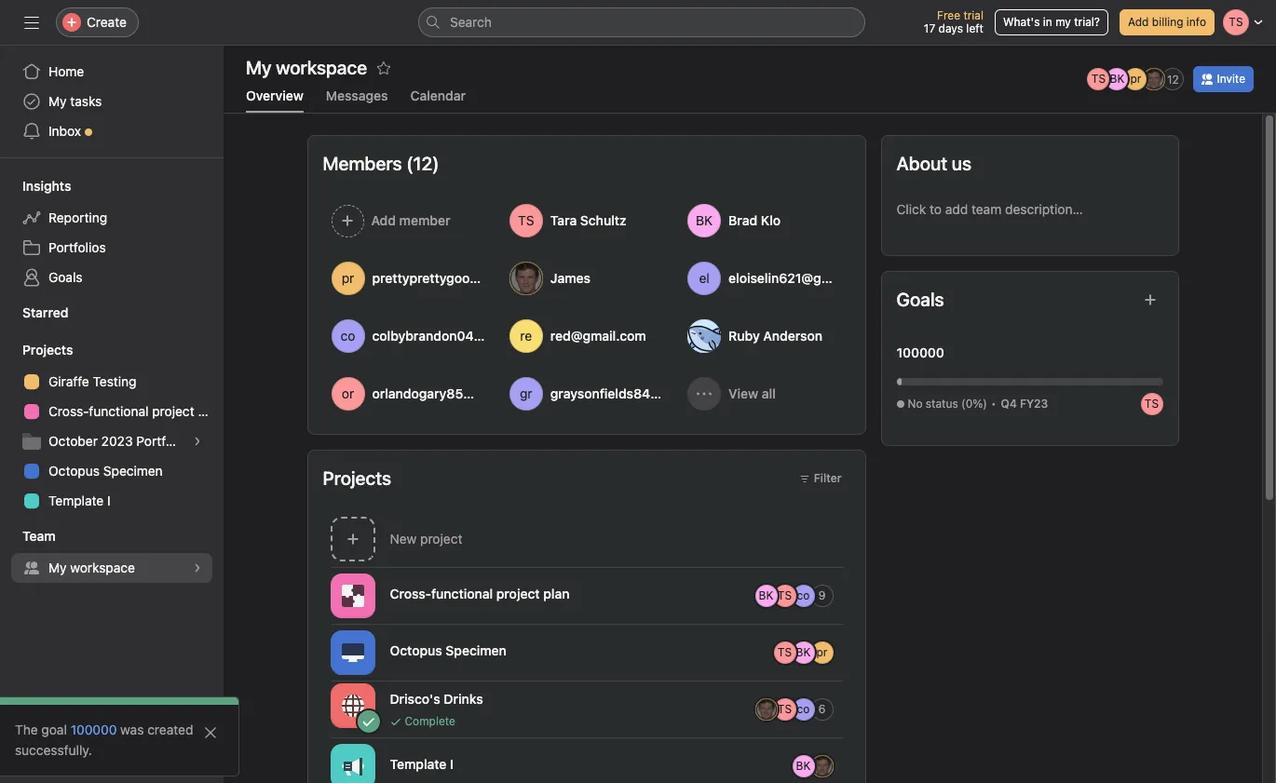 Task type: vqa. For each thing, say whether or not it's contained in the screenshot.
the bottommost 'Template I'
yes



Task type: describe. For each thing, give the bounding box(es) containing it.
ruby anderson
[[729, 328, 823, 344]]

what's
[[1003, 15, 1040, 29]]

tasks
[[70, 93, 102, 109]]

no status (0%)
[[908, 397, 987, 411]]

graysonfields84@gmail.com button
[[501, 369, 726, 419]]

plan inside 'projects' element
[[198, 403, 223, 419]]

my workspace
[[48, 560, 135, 576]]

overview
[[246, 88, 304, 103]]

complete
[[405, 714, 455, 728]]

puzzle image
[[341, 585, 364, 607]]

1 horizontal spatial specimen
[[446, 642, 507, 658]]

goals inside insights element
[[48, 269, 83, 285]]

colbybrandon04@gmail.com
[[372, 328, 549, 344]]

brad klo
[[729, 212, 781, 228]]

1 horizontal spatial i
[[450, 756, 454, 772]]

add to starred image
[[376, 61, 391, 75]]

james button
[[501, 253, 672, 304]]

6
[[818, 702, 826, 716]]

red@gmail.com button
[[501, 311, 672, 361]]

james
[[550, 270, 591, 286]]

members (12)
[[323, 153, 439, 174]]

1 horizontal spatial projects
[[323, 468, 391, 489]]

calendar
[[410, 88, 466, 103]]

info
[[1187, 15, 1206, 29]]

calendar link
[[410, 88, 466, 113]]

starred
[[22, 305, 68, 320]]

1 horizontal spatial octopus specimen
[[390, 642, 507, 658]]

search button
[[418, 7, 865, 37]]

successfully.
[[15, 742, 92, 758]]

100000 link
[[71, 722, 117, 738]]

co for 6
[[797, 702, 810, 716]]

orlandogary85@gmail.com button
[[323, 369, 539, 419]]

1 vertical spatial functional
[[431, 585, 493, 601]]

october 2023 portfolio
[[48, 433, 187, 449]]

ruby anderson button
[[679, 311, 850, 361]]

close image
[[203, 726, 218, 741]]

toggle project starred status image
[[577, 588, 588, 599]]

•
[[991, 397, 996, 411]]

17
[[924, 21, 935, 35]]

my
[[1055, 15, 1071, 29]]

2 horizontal spatial ja
[[1148, 72, 1161, 86]]

filter
[[814, 471, 842, 485]]

2023
[[101, 433, 133, 449]]

search list box
[[418, 7, 865, 37]]

my for my workspace
[[48, 560, 67, 576]]

fy23
[[1020, 397, 1048, 411]]

trial
[[963, 8, 984, 22]]

the
[[15, 722, 38, 738]]

octopus inside 'projects' element
[[48, 463, 100, 479]]

drisco's drinks
[[390, 691, 483, 707]]

testing
[[93, 374, 136, 389]]

team button
[[0, 527, 56, 546]]

graysonfields84@gmail.com
[[550, 386, 726, 401]]

2 horizontal spatial project
[[496, 585, 540, 601]]

brad klo button
[[679, 196, 850, 246]]

see details, october 2023 portfolio image
[[192, 436, 203, 447]]

search
[[450, 14, 492, 30]]

invite for the bottommost invite button
[[52, 751, 86, 767]]

october
[[48, 433, 98, 449]]

new
[[390, 531, 417, 547]]

template i inside template i 'link'
[[48, 493, 111, 509]]

what's in my trial? button
[[995, 9, 1108, 35]]

overview link
[[246, 88, 304, 113]]

cross-functional project plan inside 'projects' element
[[48, 403, 223, 419]]

1 horizontal spatial goals
[[897, 289, 944, 310]]

q4 fy23 button
[[996, 395, 1071, 414]]

view all button
[[679, 369, 850, 419]]

messages link
[[326, 88, 388, 113]]

add goal image
[[1142, 292, 1157, 307]]

filter button
[[791, 466, 850, 492]]

prettyprettygood77@gmail.com
[[372, 270, 568, 286]]

free trial 17 days left
[[924, 8, 984, 35]]

1 horizontal spatial pr
[[1130, 72, 1141, 86]]

i inside 'link'
[[107, 493, 111, 509]]

see details, my workspace image
[[192, 563, 203, 574]]

giraffe testing
[[48, 374, 136, 389]]

computer image
[[341, 641, 364, 664]]

reporting link
[[11, 203, 212, 233]]

workspace
[[70, 560, 135, 576]]

projects inside 'dropdown button'
[[22, 342, 73, 358]]

new project
[[390, 531, 462, 547]]

what's in my trial?
[[1003, 15, 1100, 29]]

1 vertical spatial 100000
[[71, 722, 117, 738]]

free
[[937, 8, 960, 22]]

octopus specimen link
[[11, 456, 212, 486]]

projects button
[[0, 341, 73, 360]]

home link
[[11, 57, 212, 87]]

1 horizontal spatial template i
[[390, 756, 454, 772]]

eloiselin621@gmail.com button
[[679, 253, 877, 304]]

portfolio
[[136, 433, 187, 449]]

1 horizontal spatial cross-
[[390, 585, 431, 601]]

was
[[120, 722, 144, 738]]

insights element
[[0, 170, 224, 296]]

1 vertical spatial invite button
[[18, 742, 98, 776]]

my for my tasks
[[48, 93, 67, 109]]

days
[[939, 21, 963, 35]]

inbox link
[[11, 116, 212, 146]]

my tasks
[[48, 93, 102, 109]]

template i link
[[11, 486, 212, 516]]



Task type: locate. For each thing, give the bounding box(es) containing it.
9
[[818, 589, 826, 603]]

cross- down giraffe
[[48, 403, 89, 419]]

hide sidebar image
[[24, 15, 39, 30]]

project
[[152, 403, 194, 419], [420, 531, 462, 547], [496, 585, 540, 601]]

1 vertical spatial goals
[[897, 289, 944, 310]]

1 vertical spatial template
[[390, 756, 447, 772]]

2 co from the top
[[797, 702, 810, 716]]

project left toggle project starred status icon
[[496, 585, 540, 601]]

insights button
[[0, 177, 71, 196]]

0 horizontal spatial cross-
[[48, 403, 89, 419]]

globe image
[[341, 694, 364, 717]]

invite
[[1217, 72, 1245, 86], [52, 751, 86, 767]]

co
[[797, 588, 810, 602], [797, 702, 810, 716]]

no
[[908, 397, 923, 411]]

0 vertical spatial my
[[48, 93, 67, 109]]

plan left toggle project starred status icon
[[543, 585, 570, 601]]

cross- down new
[[390, 585, 431, 601]]

projects element
[[0, 333, 224, 520]]

1 horizontal spatial octopus
[[390, 642, 442, 658]]

projects up new
[[323, 468, 391, 489]]

create
[[87, 14, 127, 30]]

1 vertical spatial plan
[[543, 585, 570, 601]]

cross- inside 'projects' element
[[48, 403, 89, 419]]

cross-functional project plan
[[48, 403, 223, 419], [390, 585, 570, 601]]

template down complete
[[390, 756, 447, 772]]

pr left 12
[[1130, 72, 1141, 86]]

0 vertical spatial octopus
[[48, 463, 100, 479]]

0 horizontal spatial specimen
[[103, 463, 163, 479]]

template i down 'octopus specimen' link
[[48, 493, 111, 509]]

1 horizontal spatial project
[[420, 531, 462, 547]]

0 vertical spatial invite button
[[1194, 66, 1254, 92]]

ja left "6"
[[760, 702, 772, 716]]

0 vertical spatial ja
[[1148, 72, 1161, 86]]

1 horizontal spatial ja
[[816, 759, 828, 773]]

projects
[[22, 342, 73, 358], [323, 468, 391, 489]]

0 horizontal spatial project
[[152, 403, 194, 419]]

1 horizontal spatial plan
[[543, 585, 570, 601]]

0 horizontal spatial octopus specimen
[[48, 463, 163, 479]]

functional down new project at the left of page
[[431, 585, 493, 601]]

project right new
[[420, 531, 462, 547]]

1 vertical spatial i
[[450, 756, 454, 772]]

template
[[48, 493, 104, 509], [390, 756, 447, 772]]

cross-
[[48, 403, 89, 419], [390, 585, 431, 601]]

ts
[[1091, 72, 1106, 86], [1145, 397, 1159, 411], [778, 588, 792, 602], [778, 645, 792, 659], [778, 702, 792, 716]]

1 vertical spatial specimen
[[446, 642, 507, 658]]

add billing info button
[[1120, 9, 1215, 35]]

invite button right 12
[[1194, 66, 1254, 92]]

co left 9
[[797, 588, 810, 602]]

0 vertical spatial functional
[[89, 403, 149, 419]]

in
[[1043, 15, 1052, 29]]

1 vertical spatial octopus specimen
[[390, 642, 507, 658]]

created
[[147, 722, 193, 738]]

project up portfolio
[[152, 403, 194, 419]]

plan up the see details, october 2023 portfolio image
[[198, 403, 223, 419]]

0 horizontal spatial plan
[[198, 403, 223, 419]]

trial?
[[1074, 15, 1100, 29]]

functional
[[89, 403, 149, 419], [431, 585, 493, 601]]

team
[[22, 528, 56, 544]]

0 horizontal spatial template
[[48, 493, 104, 509]]

billing
[[1152, 15, 1183, 29]]

0 vertical spatial template i
[[48, 493, 111, 509]]

colbybrandon04@gmail.com button
[[323, 311, 549, 361]]

about us
[[897, 153, 972, 174]]

my left tasks
[[48, 93, 67, 109]]

specimen inside 'projects' element
[[103, 463, 163, 479]]

co left "6"
[[797, 702, 810, 716]]

i down complete
[[450, 756, 454, 772]]

1 vertical spatial octopus
[[390, 642, 442, 658]]

orlandogary85@gmail.com
[[372, 386, 539, 401]]

0 vertical spatial plan
[[198, 403, 223, 419]]

inbox
[[48, 123, 81, 139]]

tara schultz
[[550, 212, 627, 228]]

0 horizontal spatial octopus
[[48, 463, 100, 479]]

0 horizontal spatial i
[[107, 493, 111, 509]]

1 vertical spatial my
[[48, 560, 67, 576]]

goal
[[41, 722, 67, 738]]

functional inside 'projects' element
[[89, 403, 149, 419]]

1 vertical spatial cross-
[[390, 585, 431, 601]]

template i down complete
[[390, 756, 454, 772]]

1 horizontal spatial invite
[[1217, 72, 1245, 86]]

0 vertical spatial cross-
[[48, 403, 89, 419]]

my tasks link
[[11, 87, 212, 116]]

specimen
[[103, 463, 163, 479], [446, 642, 507, 658]]

eloiselin621@gmail.com
[[729, 270, 877, 286]]

1 horizontal spatial invite button
[[1194, 66, 1254, 92]]

octopus specimen down october 2023 portfolio link
[[48, 463, 163, 479]]

0 horizontal spatial projects
[[22, 342, 73, 358]]

global element
[[0, 46, 224, 157]]

1 horizontal spatial 100000
[[897, 345, 944, 360]]

1 vertical spatial ja
[[760, 702, 772, 716]]

2 vertical spatial project
[[496, 585, 540, 601]]

0 vertical spatial template
[[48, 493, 104, 509]]

october 2023 portfolio link
[[11, 427, 212, 456]]

add
[[1128, 15, 1149, 29]]

0 vertical spatial 100000
[[897, 345, 944, 360]]

giraffe
[[48, 374, 89, 389]]

• q4 fy23
[[991, 397, 1048, 411]]

0 horizontal spatial functional
[[89, 403, 149, 419]]

1 vertical spatial invite
[[52, 751, 86, 767]]

octopus specimen
[[48, 463, 163, 479], [390, 642, 507, 658]]

prettyprettygood77@gmail.com button
[[323, 253, 568, 304]]

cross-functional project plan down new project at the left of page
[[390, 585, 570, 601]]

1 horizontal spatial template
[[390, 756, 447, 772]]

tara schultz button
[[501, 196, 672, 246]]

0 vertical spatial project
[[152, 403, 194, 419]]

octopus
[[48, 463, 100, 479], [390, 642, 442, 658]]

1 horizontal spatial functional
[[431, 585, 493, 601]]

0 horizontal spatial 100000
[[71, 722, 117, 738]]

(0%)
[[961, 397, 987, 411]]

invite right 12
[[1217, 72, 1245, 86]]

0 vertical spatial projects
[[22, 342, 73, 358]]

1 vertical spatial co
[[797, 702, 810, 716]]

invite button down goal
[[18, 742, 98, 776]]

giraffe testing link
[[11, 367, 212, 397]]

octopus down the october
[[48, 463, 100, 479]]

0 horizontal spatial invite
[[52, 751, 86, 767]]

view all
[[729, 386, 776, 401]]

1 vertical spatial cross-functional project plan
[[390, 585, 570, 601]]

co for 9
[[797, 588, 810, 602]]

was created successfully.
[[15, 722, 193, 758]]

octopus specimen inside 'projects' element
[[48, 463, 163, 479]]

messages
[[326, 88, 388, 103]]

template down 'octopus specimen' link
[[48, 493, 104, 509]]

1 vertical spatial projects
[[323, 468, 391, 489]]

my inside my tasks link
[[48, 93, 67, 109]]

0 vertical spatial specimen
[[103, 463, 163, 479]]

100000 left was
[[71, 722, 117, 738]]

ja
[[1148, 72, 1161, 86], [760, 702, 772, 716], [816, 759, 828, 773]]

0 horizontal spatial pr
[[816, 645, 828, 659]]

home
[[48, 63, 84, 79]]

bk
[[1110, 72, 1125, 86], [759, 588, 773, 602], [796, 645, 811, 659], [796, 759, 811, 773]]

0 vertical spatial octopus specimen
[[48, 463, 163, 479]]

invite down the goal 100000
[[52, 751, 86, 767]]

2 my from the top
[[48, 560, 67, 576]]

0 vertical spatial cross-functional project plan
[[48, 403, 223, 419]]

drisco's
[[390, 691, 440, 707]]

0 vertical spatial co
[[797, 588, 810, 602]]

1 my from the top
[[48, 93, 67, 109]]

reporting
[[48, 210, 107, 225]]

0 horizontal spatial cross-functional project plan
[[48, 403, 223, 419]]

the goal 100000
[[15, 722, 117, 738]]

cross-functional project plan link
[[11, 397, 223, 427]]

my workspace link
[[11, 553, 212, 583]]

template inside 'link'
[[48, 493, 104, 509]]

teams element
[[0, 520, 224, 587]]

projects down "starred"
[[22, 342, 73, 358]]

1 vertical spatial project
[[420, 531, 462, 547]]

goals link
[[11, 263, 212, 292]]

create button
[[56, 7, 139, 37]]

status
[[926, 397, 958, 411]]

megaphone image
[[341, 755, 364, 777]]

100000 up no
[[897, 345, 944, 360]]

octopus specimen up drisco's drinks
[[390, 642, 507, 658]]

ja down "6"
[[816, 759, 828, 773]]

specimen down october 2023 portfolio
[[103, 463, 163, 479]]

plan
[[198, 403, 223, 419], [543, 585, 570, 601]]

add billing info
[[1128, 15, 1206, 29]]

red@gmail.com
[[550, 328, 646, 344]]

0 vertical spatial pr
[[1130, 72, 1141, 86]]

i down 'octopus specimen' link
[[107, 493, 111, 509]]

0 horizontal spatial goals
[[48, 269, 83, 285]]

insights
[[22, 178, 71, 194]]

starred button
[[0, 304, 68, 322]]

pr down 9
[[816, 645, 828, 659]]

ja left 12
[[1148, 72, 1161, 86]]

octopus up "drisco's"
[[390, 642, 442, 658]]

0 horizontal spatial ja
[[760, 702, 772, 716]]

1 horizontal spatial cross-functional project plan
[[390, 585, 570, 601]]

portfolios
[[48, 239, 106, 255]]

0 vertical spatial i
[[107, 493, 111, 509]]

cross-functional project plan up october 2023 portfolio
[[48, 403, 223, 419]]

0 horizontal spatial template i
[[48, 493, 111, 509]]

my inside my workspace link
[[48, 560, 67, 576]]

0 horizontal spatial invite button
[[18, 742, 98, 776]]

0 vertical spatial goals
[[48, 269, 83, 285]]

1 vertical spatial template i
[[390, 756, 454, 772]]

2 vertical spatial ja
[[816, 759, 828, 773]]

invite for the rightmost invite button
[[1217, 72, 1245, 86]]

my down team
[[48, 560, 67, 576]]

specimen up drinks
[[446, 642, 507, 658]]

0 vertical spatial invite
[[1217, 72, 1245, 86]]

left
[[966, 21, 984, 35]]

1 co from the top
[[797, 588, 810, 602]]

1 vertical spatial pr
[[816, 645, 828, 659]]

functional up october 2023 portfolio
[[89, 403, 149, 419]]

my workspace
[[246, 57, 367, 78]]

template i
[[48, 493, 111, 509], [390, 756, 454, 772]]

q4
[[1001, 397, 1017, 411]]



